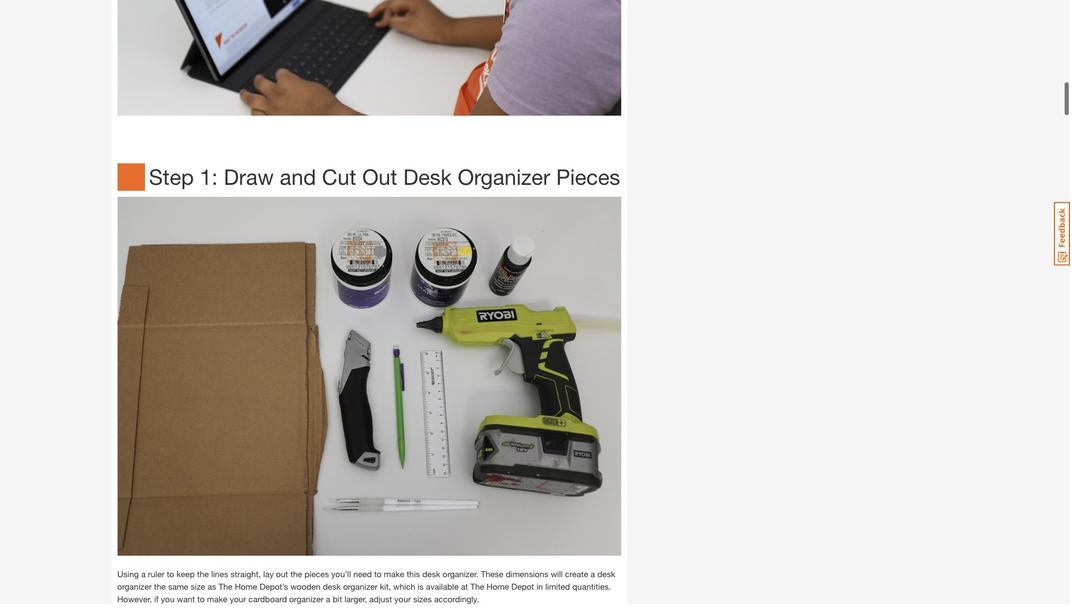 Task type: locate. For each thing, give the bounding box(es) containing it.
to right ruler
[[167, 570, 174, 580]]

0 vertical spatial make
[[384, 570, 405, 580]]

out
[[362, 164, 397, 190]]

1 horizontal spatial the
[[197, 570, 209, 580]]

to
[[167, 570, 174, 580], [374, 570, 382, 580], [197, 595, 205, 605]]

1 horizontal spatial home
[[487, 582, 509, 592]]

organizer
[[117, 582, 152, 592], [343, 582, 378, 592], [289, 595, 324, 605]]

same
[[168, 582, 188, 592]]

the
[[197, 570, 209, 580], [291, 570, 302, 580], [154, 582, 166, 592]]

which
[[393, 582, 415, 592]]

cardboard
[[249, 595, 287, 605]]

0 horizontal spatial a
[[141, 570, 146, 580]]

a
[[141, 570, 146, 580], [591, 570, 595, 580], [326, 595, 331, 605]]

desk up bit
[[323, 582, 341, 592]]

your down straight,
[[230, 595, 246, 605]]

pieces
[[556, 164, 620, 190]]

available
[[426, 582, 459, 592]]

0 horizontal spatial your
[[230, 595, 246, 605]]

limited
[[545, 582, 570, 592]]

size
[[191, 582, 205, 592]]

dimensions
[[506, 570, 549, 580]]

1 horizontal spatial a
[[326, 595, 331, 605]]

home
[[235, 582, 257, 592], [487, 582, 509, 592]]

depot
[[512, 582, 534, 592]]

organizer.
[[443, 570, 479, 580]]

will
[[551, 570, 563, 580]]

the up size
[[197, 570, 209, 580]]

the right out
[[291, 570, 302, 580]]

2 horizontal spatial to
[[374, 570, 382, 580]]

the
[[219, 582, 233, 592], [471, 582, 484, 592]]

to down size
[[197, 595, 205, 605]]

organizer up however,
[[117, 582, 152, 592]]

feedback link image
[[1054, 202, 1070, 266]]

your
[[230, 595, 246, 605], [395, 595, 411, 605]]

lay
[[263, 570, 274, 580]]

1 horizontal spatial your
[[395, 595, 411, 605]]

home down these
[[487, 582, 509, 592]]

organizer down need
[[343, 582, 378, 592]]

a up quantities.
[[591, 570, 595, 580]]

2 horizontal spatial desk
[[598, 570, 616, 580]]

1 horizontal spatial the
[[471, 582, 484, 592]]

2 horizontal spatial organizer
[[343, 582, 378, 592]]

1 the from the left
[[219, 582, 233, 592]]

0 horizontal spatial make
[[207, 595, 228, 605]]

depot's
[[260, 582, 288, 592]]

0 horizontal spatial organizer
[[117, 582, 152, 592]]

desk
[[403, 164, 452, 190]]

organizer down the wooden
[[289, 595, 324, 605]]

a left ruler
[[141, 570, 146, 580]]

1 horizontal spatial to
[[197, 595, 205, 605]]

make up kit,
[[384, 570, 405, 580]]

0 horizontal spatial home
[[235, 582, 257, 592]]

2 horizontal spatial a
[[591, 570, 595, 580]]

the right as
[[219, 582, 233, 592]]

home down straight,
[[235, 582, 257, 592]]

make down as
[[207, 595, 228, 605]]

a left bit
[[326, 595, 331, 605]]

0 horizontal spatial the
[[219, 582, 233, 592]]

the right the at
[[471, 582, 484, 592]]

1:
[[200, 164, 218, 190]]

you'll
[[331, 570, 351, 580]]

shot of tools and materials laid out on table image
[[117, 197, 621, 557]]

draw
[[224, 164, 274, 190]]

quantities.
[[573, 582, 611, 592]]

if
[[154, 595, 159, 605]]

to up kit,
[[374, 570, 382, 580]]

2 the from the left
[[471, 582, 484, 592]]

step 1: draw and cut out desk organizer pieces
[[149, 164, 620, 190]]

desk
[[422, 570, 440, 580], [598, 570, 616, 580], [323, 582, 341, 592]]

the up if
[[154, 582, 166, 592]]

desk up quantities.
[[598, 570, 616, 580]]

desk up 'is'
[[422, 570, 440, 580]]

keep
[[177, 570, 195, 580]]

your down the which
[[395, 595, 411, 605]]

make
[[384, 570, 405, 580], [207, 595, 228, 605]]

need
[[353, 570, 372, 580]]

at
[[461, 582, 468, 592]]

1 vertical spatial make
[[207, 595, 228, 605]]

boy browsing the home depot website with finished desk organizer image
[[117, 0, 621, 116]]



Task type: vqa. For each thing, say whether or not it's contained in the screenshot.
bottommost 3
no



Task type: describe. For each thing, give the bounding box(es) containing it.
straight,
[[231, 570, 261, 580]]

1 home from the left
[[235, 582, 257, 592]]

using
[[117, 570, 139, 580]]

accordingly.
[[434, 595, 479, 605]]

cut
[[322, 164, 356, 190]]

1 horizontal spatial organizer
[[289, 595, 324, 605]]

0 horizontal spatial the
[[154, 582, 166, 592]]

larger,
[[345, 595, 367, 605]]

2 your from the left
[[395, 595, 411, 605]]

you
[[161, 595, 175, 605]]

ruler
[[148, 570, 165, 580]]

lines
[[211, 570, 228, 580]]

create
[[565, 570, 588, 580]]

as
[[208, 582, 216, 592]]

1 horizontal spatial desk
[[422, 570, 440, 580]]

in
[[537, 582, 543, 592]]

0 horizontal spatial desk
[[323, 582, 341, 592]]

these
[[481, 570, 504, 580]]

out
[[276, 570, 288, 580]]

this
[[407, 570, 420, 580]]

wooden
[[291, 582, 321, 592]]

using a ruler to keep the lines straight, lay out the pieces you'll need to make this desk organizer. these dimensions will create a desk organizer the same size as the home depot's wooden desk organizer kit, which is available at the home depot in limited quantities. however, if you want to make your cardboard organizer a bit larger, adjust your sizes accordingly.
[[117, 570, 616, 605]]

0 horizontal spatial to
[[167, 570, 174, 580]]

1 your from the left
[[230, 595, 246, 605]]

sizes
[[413, 595, 432, 605]]

want
[[177, 595, 195, 605]]

2 horizontal spatial the
[[291, 570, 302, 580]]

2 home from the left
[[487, 582, 509, 592]]

organizer
[[458, 164, 550, 190]]

is
[[418, 582, 424, 592]]

bit
[[333, 595, 342, 605]]

step
[[149, 164, 194, 190]]

1 horizontal spatial make
[[384, 570, 405, 580]]

kit,
[[380, 582, 391, 592]]

however,
[[117, 595, 152, 605]]

and
[[280, 164, 316, 190]]

adjust
[[369, 595, 392, 605]]

pieces
[[305, 570, 329, 580]]



